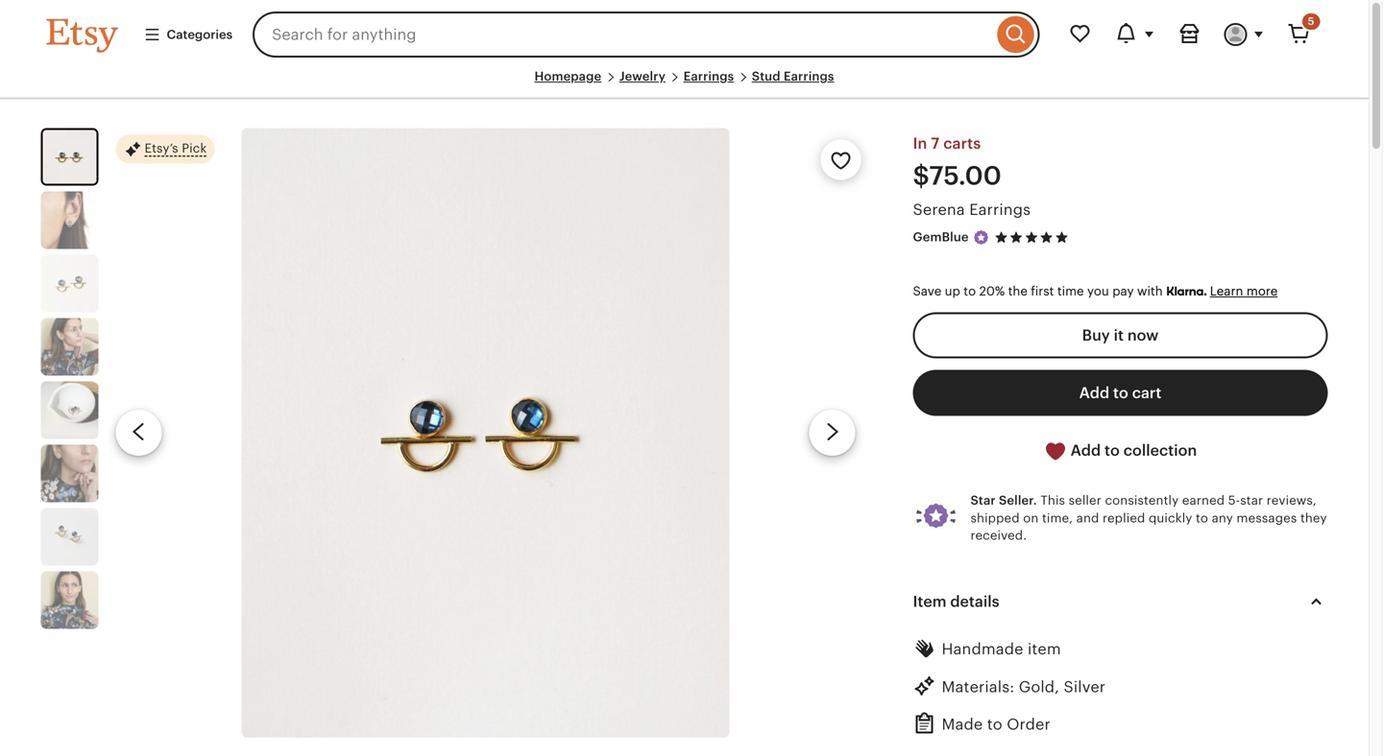 Task type: locate. For each thing, give the bounding box(es) containing it.
none search field inside categories "banner"
[[253, 12, 1040, 58]]

categories banner
[[12, 0, 1357, 69]]

star seller.
[[971, 494, 1037, 508]]

earrings for serena earrings
[[969, 201, 1031, 219]]

pick
[[182, 141, 207, 156]]

time
[[1057, 285, 1084, 299]]

7
[[931, 135, 940, 152]]

add up seller
[[1071, 442, 1101, 459]]

0 vertical spatial add
[[1079, 385, 1110, 402]]

to inside this seller consistently earned 5-star reviews, shipped on time, and replied quickly to any messages they received.
[[1196, 511, 1208, 526]]

to right up
[[964, 285, 976, 299]]

made
[[942, 717, 983, 734]]

save up to 20% the first time you pay with klarna. learn more
[[913, 285, 1278, 299]]

jewelry link
[[619, 69, 666, 84]]

1 horizontal spatial serena earrings image 1 image
[[242, 128, 730, 738]]

add to collection
[[1067, 442, 1197, 459]]

cart
[[1132, 385, 1162, 402]]

quickly
[[1149, 511, 1193, 526]]

reviews,
[[1267, 494, 1317, 508]]

to for add to cart
[[1113, 385, 1129, 402]]

seller.
[[999, 494, 1037, 508]]

star
[[1240, 494, 1263, 508]]

serena earrings image 2 image
[[41, 192, 98, 249]]

you
[[1087, 285, 1109, 299]]

materials:
[[942, 679, 1015, 696]]

earrings
[[684, 69, 734, 84], [784, 69, 834, 84], [969, 201, 1031, 219]]

details
[[950, 594, 1000, 611]]

to for add to collection
[[1105, 442, 1120, 459]]

to left the "collection"
[[1105, 442, 1120, 459]]

to for made to order
[[987, 717, 1003, 734]]

item
[[1028, 641, 1061, 659]]

klarna.
[[1166, 285, 1207, 299]]

menu bar
[[47, 69, 1322, 100]]

earrings left the stud
[[684, 69, 734, 84]]

None search field
[[253, 12, 1040, 58]]

carts
[[943, 135, 981, 152]]

add left cart
[[1079, 385, 1110, 402]]

item details button
[[896, 579, 1345, 626]]

5
[[1308, 15, 1315, 27]]

to inside add to cart button
[[1113, 385, 1129, 402]]

0 horizontal spatial earrings
[[684, 69, 734, 84]]

the
[[1008, 285, 1028, 299]]

earrings up star_seller image
[[969, 201, 1031, 219]]

item details
[[913, 594, 1000, 611]]

earrings for stud earrings
[[784, 69, 834, 84]]

messages
[[1237, 511, 1297, 526]]

serena earrings image 6 image
[[41, 445, 98, 503]]

2 horizontal spatial earrings
[[969, 201, 1031, 219]]

menu bar containing homepage
[[47, 69, 1322, 100]]

serena earrings image 1 image
[[242, 128, 730, 738], [43, 130, 97, 184]]

to down earned
[[1196, 511, 1208, 526]]

materials: gold, silver
[[942, 679, 1106, 696]]

to left cart
[[1113, 385, 1129, 402]]

collection
[[1124, 442, 1197, 459]]

earrings right the stud
[[784, 69, 834, 84]]

categories button
[[129, 17, 247, 52]]

add inside button
[[1079, 385, 1110, 402]]

this seller consistently earned 5-star reviews, shipped on time, and replied quickly to any messages they received.
[[971, 494, 1327, 543]]

item
[[913, 594, 947, 611]]

to inside add to collection "button"
[[1105, 442, 1120, 459]]

serena earrings image 4 image
[[41, 319, 98, 376]]

learn more button
[[1210, 285, 1278, 299]]

seller
[[1069, 494, 1102, 508]]

1 vertical spatial add
[[1071, 442, 1101, 459]]

serena
[[913, 201, 965, 219]]

handmade
[[942, 641, 1024, 659]]

made to order
[[942, 717, 1051, 734]]

add
[[1079, 385, 1110, 402], [1071, 442, 1101, 459]]

add for add to cart
[[1079, 385, 1110, 402]]

to right made
[[987, 717, 1003, 734]]

up
[[945, 285, 960, 299]]

serena earrings image 8 image
[[41, 572, 98, 630]]

any
[[1212, 511, 1233, 526]]

more
[[1247, 285, 1278, 299]]

1 horizontal spatial earrings
[[784, 69, 834, 84]]

handmade item
[[942, 641, 1061, 659]]

add to cart button
[[913, 370, 1328, 416]]

pay
[[1113, 285, 1134, 299]]

gemblue
[[913, 230, 969, 245]]

add inside "button"
[[1071, 442, 1101, 459]]

to inside save up to 20% the first time you pay with klarna. learn more
[[964, 285, 976, 299]]

to
[[964, 285, 976, 299], [1113, 385, 1129, 402], [1105, 442, 1120, 459], [1196, 511, 1208, 526], [987, 717, 1003, 734]]

serena earrings image 5 image
[[41, 382, 98, 440]]

serena earrings image 7 image
[[41, 509, 98, 566]]



Task type: describe. For each thing, give the bounding box(es) containing it.
first
[[1031, 285, 1054, 299]]

earrings link
[[684, 69, 734, 84]]

add to cart
[[1079, 385, 1162, 402]]

stud earrings link
[[752, 69, 834, 84]]

categories
[[167, 27, 233, 42]]

it
[[1114, 327, 1124, 344]]

buy it now button
[[913, 313, 1328, 359]]

received.
[[971, 529, 1027, 543]]

in 7 carts $75.00
[[913, 135, 1002, 190]]

add to collection button
[[913, 428, 1328, 475]]

gold,
[[1019, 679, 1060, 696]]

this
[[1041, 494, 1065, 508]]

Search for anything text field
[[253, 12, 993, 58]]

$75.00
[[913, 161, 1002, 190]]

in
[[913, 135, 927, 152]]

save
[[913, 285, 942, 299]]

they
[[1301, 511, 1327, 526]]

gemblue link
[[913, 230, 969, 245]]

order
[[1007, 717, 1051, 734]]

add for add to collection
[[1071, 442, 1101, 459]]

5-
[[1228, 494, 1240, 508]]

homepage link
[[535, 69, 602, 84]]

stud earrings
[[752, 69, 834, 84]]

stud
[[752, 69, 781, 84]]

homepage
[[535, 69, 602, 84]]

with
[[1137, 285, 1163, 299]]

5 link
[[1276, 12, 1322, 58]]

star_seller image
[[973, 229, 990, 247]]

time,
[[1042, 511, 1073, 526]]

shipped
[[971, 511, 1020, 526]]

learn
[[1210, 285, 1243, 299]]

buy it now
[[1082, 327, 1159, 344]]

0 horizontal spatial serena earrings image 1 image
[[43, 130, 97, 184]]

etsy's pick
[[145, 141, 207, 156]]

jewelry
[[619, 69, 666, 84]]

etsy's
[[145, 141, 178, 156]]

etsy's pick button
[[116, 134, 215, 165]]

serena earrings
[[913, 201, 1031, 219]]

on
[[1023, 511, 1039, 526]]

now
[[1128, 327, 1159, 344]]

consistently
[[1105, 494, 1179, 508]]

serena earrings image 3 image
[[41, 255, 98, 313]]

earned
[[1182, 494, 1225, 508]]

star
[[971, 494, 996, 508]]

and
[[1076, 511, 1099, 526]]

buy
[[1082, 327, 1110, 344]]

20%
[[979, 285, 1005, 299]]

replied
[[1103, 511, 1145, 526]]

silver
[[1064, 679, 1106, 696]]



Task type: vqa. For each thing, say whether or not it's contained in the screenshot.
Add to cart button
yes



